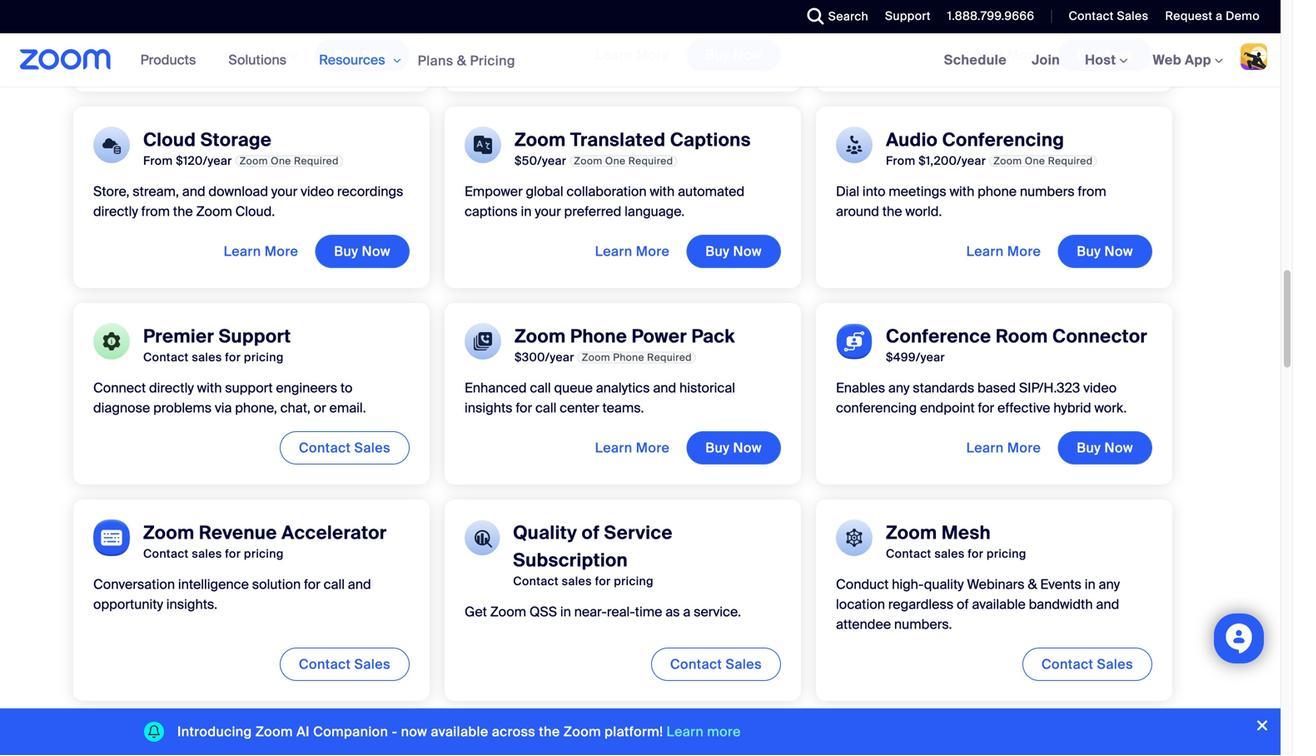 Task type: locate. For each thing, give the bounding box(es) containing it.
platform!
[[605, 724, 664, 741]]

zoom down the conferencing
[[994, 154, 1023, 167]]

0 vertical spatial a
[[1217, 8, 1223, 24]]

0 horizontal spatial from
[[143, 153, 173, 169]]

1 horizontal spatial available
[[973, 596, 1026, 613]]

queue
[[554, 379, 593, 397]]

for inside premier support contact sales for pricing
[[225, 350, 241, 365]]

any inside the enables any standards based sip/h.323 video conferencing endpoint for effective hybrid work.
[[889, 379, 910, 397]]

1 vertical spatial support
[[219, 325, 291, 348]]

from down "cloud"
[[143, 153, 173, 169]]

and down $120/year
[[182, 183, 205, 200]]

of inside quality of service subscription contact sales for pricing
[[582, 521, 600, 545]]

2 vertical spatial of
[[957, 596, 969, 613]]

for down mesh
[[968, 546, 984, 562]]

1 horizontal spatial directly
[[149, 379, 194, 397]]

1 vertical spatial phone
[[613, 351, 645, 364]]

0 vertical spatial any
[[889, 379, 910, 397]]

available
[[973, 596, 1026, 613], [431, 724, 489, 741]]

with for an
[[953, 0, 978, 4]]

video left 'recordings'
[[301, 183, 334, 200]]

video for cloud storage
[[301, 183, 334, 200]]

introducing
[[177, 724, 252, 741]]

available down webinars
[[973, 596, 1026, 613]]

one up 'numbers'
[[1025, 154, 1046, 167]]

1 horizontal spatial any
[[1099, 576, 1121, 593]]

call down accelerator
[[324, 576, 345, 593]]

3 one from the left
[[1025, 154, 1046, 167]]

contact sales down bandwidth
[[1042, 656, 1134, 673]]

from down stream,
[[141, 203, 170, 220]]

sip/h.323
[[1020, 379, 1081, 397]]

0 horizontal spatial video
[[301, 183, 334, 200]]

contact sales for quality of service subscription
[[671, 656, 762, 673]]

in inside empower global collaboration with automated captions in your preferred language.
[[521, 203, 532, 220]]

pricing up the support
[[244, 350, 284, 365]]

zoom inside zoom mesh contact sales for pricing
[[886, 521, 938, 545]]

sales up intelligence
[[192, 546, 222, 562]]

contact up ai
[[299, 656, 351, 673]]

0 horizontal spatial any
[[889, 379, 910, 397]]

zoom left platform!
[[564, 724, 602, 741]]

the right across
[[539, 724, 560, 741]]

1 horizontal spatial a
[[1217, 8, 1223, 24]]

directly inside store, stream, and download your video recordings directly from the zoom cloud.
[[93, 203, 138, 220]]

sales down the subscription
[[562, 574, 592, 589]]

available right now
[[431, 724, 489, 741]]

1 vertical spatial of
[[582, 521, 600, 545]]

for up get zoom qss in near-real-time as a service.
[[595, 574, 611, 589]]

0 horizontal spatial your
[[271, 183, 298, 200]]

room
[[996, 325, 1049, 348]]

for down based
[[978, 399, 995, 417]]

2 horizontal spatial the
[[883, 203, 903, 220]]

teams.
[[603, 399, 644, 417]]

empower
[[465, 183, 523, 200]]

0 vertical spatial to
[[925, 6, 937, 24]]

with down $1,200/year
[[950, 183, 975, 200]]

zoom right the zoom revenue accelerator logo on the left
[[143, 521, 195, 545]]

from for audio conferencing
[[886, 153, 916, 169]]

your down global
[[535, 203, 561, 220]]

for right solution
[[304, 576, 321, 593]]

1 vertical spatial your
[[271, 183, 298, 200]]

one inside cloud storage from $120/year zoom one required
[[271, 154, 291, 167]]

intelligence
[[178, 576, 249, 593]]

with inside dial into meetings with phone numbers from around the world.
[[950, 183, 975, 200]]

zoom up the high-
[[886, 521, 938, 545]]

for down 'revenue'
[[225, 546, 241, 562]]

required up 'recordings'
[[294, 154, 339, 167]]

2 from from the left
[[886, 153, 916, 169]]

$300/year
[[515, 350, 575, 365]]

zoom down "download"
[[196, 203, 232, 220]]

1 vertical spatial any
[[1099, 576, 1121, 593]]

pricing
[[244, 350, 284, 365], [244, 546, 284, 562], [987, 546, 1027, 562], [614, 574, 654, 589]]

one down storage
[[271, 154, 291, 167]]

1 one from the left
[[271, 154, 291, 167]]

support link down reach at the top right
[[886, 8, 931, 24]]

& inside product information navigation
[[457, 52, 467, 69]]

pricing up solution
[[244, 546, 284, 562]]

sales for quality of service subscription
[[726, 656, 762, 673]]

required for conferencing
[[1049, 154, 1093, 167]]

0 horizontal spatial from
[[141, 203, 170, 220]]

1 horizontal spatial one
[[606, 154, 626, 167]]

quality
[[513, 521, 578, 545]]

the inside dial into meetings with phone numbers from around the world.
[[883, 203, 903, 220]]

connector
[[1053, 325, 1148, 348]]

2 horizontal spatial of
[[957, 596, 969, 613]]

banner
[[0, 33, 1281, 88]]

1 vertical spatial to
[[341, 379, 353, 397]]

of
[[891, 6, 903, 24], [582, 521, 600, 545], [957, 596, 969, 613]]

sales for zoom revenue accelerator
[[355, 656, 391, 673]]

for inside quality of service subscription contact sales for pricing
[[595, 574, 611, 589]]

for down enhanced
[[516, 399, 533, 417]]

contact up the conversation
[[143, 546, 189, 562]]

support up the support
[[219, 325, 291, 348]]

contact sales down 'service.'
[[671, 656, 762, 673]]

pricing inside premier support contact sales for pricing
[[244, 350, 284, 365]]

video
[[301, 183, 334, 200], [1084, 379, 1117, 397]]

and down accelerator
[[348, 576, 371, 593]]

cloud.
[[236, 203, 275, 220]]

pricing up webinars
[[987, 546, 1027, 562]]

quality
[[925, 576, 964, 593]]

premier
[[143, 325, 214, 348]]

zoom
[[515, 128, 566, 152], [240, 154, 268, 167], [574, 154, 603, 167], [994, 154, 1023, 167], [196, 203, 232, 220], [515, 325, 566, 348], [582, 351, 611, 364], [143, 521, 195, 545], [886, 521, 938, 545], [490, 603, 527, 621], [256, 724, 293, 741], [564, 724, 602, 741]]

1 vertical spatial video
[[1084, 379, 1117, 397]]

connect directly with support engineers to diagnose problems via phone, chat, or email.
[[93, 379, 366, 417]]

phone
[[978, 183, 1017, 200]]

for up the support
[[225, 350, 241, 365]]

required up 'numbers'
[[1049, 154, 1093, 167]]

directly down store,
[[93, 203, 138, 220]]

1 vertical spatial directly
[[149, 379, 194, 397]]

and
[[182, 183, 205, 200], [653, 379, 677, 397], [348, 576, 371, 593], [1097, 596, 1120, 613]]

effective
[[998, 399, 1051, 417]]

participants.
[[978, 6, 1054, 24]]

contact down premier at the left top
[[143, 350, 189, 365]]

companion
[[313, 724, 388, 741]]

directly inside connect directly with support engineers to diagnose problems via phone, chat, or email.
[[149, 379, 194, 397]]

of left the "up"
[[891, 6, 903, 24]]

sales down mesh
[[935, 546, 965, 562]]

sales inside quality of service subscription contact sales for pricing
[[562, 574, 592, 589]]

with up via
[[197, 379, 222, 397]]

service
[[604, 521, 673, 545]]

from inside audio conferencing from $1,200/year zoom one required
[[886, 153, 916, 169]]

1 horizontal spatial the
[[539, 724, 560, 741]]

subscription
[[513, 549, 628, 573]]

contact sales down 'email.'
[[299, 439, 391, 457]]

resources
[[319, 51, 385, 69]]

of inside expand your reach with an increased attendee capacity of up to 1,000 participants.
[[891, 6, 903, 24]]

contact sales for zoom mesh
[[1042, 656, 1134, 673]]

for inside "zoom revenue accelerator contact sales for pricing"
[[225, 546, 241, 562]]

0 horizontal spatial a
[[683, 603, 691, 621]]

zoom down storage
[[240, 154, 268, 167]]

global
[[526, 183, 564, 200]]

video up work.
[[1084, 379, 1117, 397]]

0 vertical spatial video
[[301, 183, 334, 200]]

any right events
[[1099, 576, 1121, 593]]

zoom translated captions logo image
[[465, 126, 502, 163]]

contact sales
[[1069, 8, 1149, 24], [299, 439, 391, 457], [299, 656, 391, 673], [671, 656, 762, 673], [1042, 656, 1134, 673]]

1 horizontal spatial video
[[1084, 379, 1117, 397]]

2 vertical spatial your
[[535, 203, 561, 220]]

location
[[836, 596, 886, 613]]

1 horizontal spatial to
[[925, 6, 937, 24]]

1 vertical spatial &
[[1028, 576, 1038, 593]]

0 horizontal spatial available
[[431, 724, 489, 741]]

a left demo
[[1217, 8, 1223, 24]]

your inside empower global collaboration with automated captions in your preferred language.
[[535, 203, 561, 220]]

accelerator
[[282, 521, 387, 545]]

chat,
[[280, 399, 311, 417]]

contact up the high-
[[886, 546, 932, 562]]

banner containing products
[[0, 33, 1281, 88]]

a
[[1217, 8, 1223, 24], [683, 603, 691, 621]]

numbers.
[[895, 616, 953, 633]]

with inside expand your reach with an increased attendee capacity of up to 1,000 participants.
[[953, 0, 978, 4]]

pricing inside quality of service subscription contact sales for pricing
[[614, 574, 654, 589]]

in inside conduct high-quality webinars & events in any location regardless of available bandwidth and attendee numbers.
[[1085, 576, 1096, 593]]

1 horizontal spatial of
[[891, 6, 903, 24]]

required down power
[[648, 351, 692, 364]]

audio conferencing logo image
[[836, 126, 873, 163]]

sales inside premier support contact sales for pricing
[[192, 350, 222, 365]]

with for phone
[[950, 183, 975, 200]]

more
[[708, 724, 741, 741]]

products button
[[140, 33, 204, 87]]

analytics
[[596, 379, 650, 397]]

buy now link
[[315, 38, 410, 71], [687, 38, 781, 71], [1058, 38, 1153, 71], [315, 235, 410, 268], [687, 235, 781, 268], [1058, 235, 1153, 268], [687, 431, 781, 465], [1058, 431, 1153, 465]]

more
[[265, 46, 298, 64], [636, 46, 670, 64], [1008, 46, 1042, 64], [265, 243, 298, 260], [636, 243, 670, 260], [1008, 243, 1042, 260], [636, 439, 670, 457], [1008, 439, 1042, 457]]

0 horizontal spatial to
[[341, 379, 353, 397]]

call down '$300/year'
[[530, 379, 551, 397]]

one inside audio conferencing from $1,200/year zoom one required
[[1025, 154, 1046, 167]]

join link
[[1020, 33, 1073, 87]]

2 horizontal spatial one
[[1025, 154, 1046, 167]]

2 vertical spatial call
[[324, 576, 345, 593]]

call
[[530, 379, 551, 397], [536, 399, 557, 417], [324, 576, 345, 593]]

to inside expand your reach with an increased attendee capacity of up to 1,000 participants.
[[925, 6, 937, 24]]

contact sales link for premier support
[[280, 431, 410, 465]]

call left center
[[536, 399, 557, 417]]

$1,200/year
[[919, 153, 987, 169]]

0 vertical spatial call
[[530, 379, 551, 397]]

problems
[[153, 399, 212, 417]]

attendee down location
[[836, 616, 892, 633]]

0 horizontal spatial one
[[271, 154, 291, 167]]

0 horizontal spatial support
[[219, 325, 291, 348]]

with up 1,000
[[953, 0, 978, 4]]

contact
[[1069, 8, 1115, 24], [143, 350, 189, 365], [299, 439, 351, 457], [143, 546, 189, 562], [886, 546, 932, 562], [513, 574, 559, 589], [299, 656, 351, 673], [671, 656, 723, 673], [1042, 656, 1094, 673]]

0 vertical spatial available
[[973, 596, 1026, 613]]

2 horizontal spatial in
[[1085, 576, 1096, 593]]

from down audio
[[886, 153, 916, 169]]

2 one from the left
[[606, 154, 626, 167]]

0 vertical spatial in
[[521, 203, 532, 220]]

1 horizontal spatial your
[[535, 203, 561, 220]]

1 vertical spatial call
[[536, 399, 557, 417]]

across
[[492, 724, 536, 741]]

1 horizontal spatial attendee
[[1064, 0, 1119, 4]]

1.888.799.9666 button
[[935, 0, 1039, 33], [948, 8, 1035, 24]]

phone,
[[235, 399, 277, 417]]

of inside conduct high-quality webinars & events in any location regardless of available bandwidth and attendee numbers.
[[957, 596, 969, 613]]

0 vertical spatial attendee
[[1064, 0, 1119, 4]]

your up the "up"
[[886, 0, 912, 4]]

for inside enhanced call queue analytics and historical insights for call center teams.
[[516, 399, 533, 417]]

attendee
[[1064, 0, 1119, 4], [836, 616, 892, 633]]

one
[[271, 154, 291, 167], [606, 154, 626, 167], [1025, 154, 1046, 167]]

contact sales for zoom revenue accelerator
[[299, 656, 391, 673]]

1 vertical spatial in
[[1085, 576, 1096, 593]]

0 horizontal spatial directly
[[93, 203, 138, 220]]

0 horizontal spatial &
[[457, 52, 467, 69]]

host button
[[1086, 51, 1129, 69]]

dial into meetings with phone numbers from around the world.
[[836, 183, 1107, 220]]

directly up problems
[[149, 379, 194, 397]]

the
[[173, 203, 193, 220], [883, 203, 903, 220], [539, 724, 560, 741]]

1 horizontal spatial from
[[1078, 183, 1107, 200]]

0 horizontal spatial in
[[521, 203, 532, 220]]

0 vertical spatial your
[[886, 0, 912, 4]]

required inside zoom phone power pack $300/year zoom phone required
[[648, 351, 692, 364]]

a right as
[[683, 603, 691, 621]]

and right analytics
[[653, 379, 677, 397]]

1 vertical spatial available
[[431, 724, 489, 741]]

attendee up host
[[1064, 0, 1119, 4]]

schedule
[[945, 51, 1007, 69]]

1 from from the left
[[143, 153, 173, 169]]

required inside cloud storage from $120/year zoom one required
[[294, 154, 339, 167]]

via
[[215, 399, 232, 417]]

required down translated
[[629, 154, 674, 167]]

sales
[[1118, 8, 1149, 24], [355, 439, 391, 457], [355, 656, 391, 673], [726, 656, 762, 673], [1098, 656, 1134, 673]]

pricing inside "zoom revenue accelerator contact sales for pricing"
[[244, 546, 284, 562]]

0 vertical spatial from
[[1078, 183, 1107, 200]]

premier support logo image
[[93, 323, 130, 360]]

in down global
[[521, 203, 532, 220]]

near-
[[575, 603, 607, 621]]

0 vertical spatial directly
[[93, 203, 138, 220]]

contact down the or
[[299, 439, 351, 457]]

for inside the enables any standards based sip/h.323 video conferencing endpoint for effective hybrid work.
[[978, 399, 995, 417]]

zoom inside audio conferencing from $1,200/year zoom one required
[[994, 154, 1023, 167]]

required for storage
[[294, 154, 339, 167]]

1 vertical spatial from
[[141, 203, 170, 220]]

contact sales up companion at the bottom left
[[299, 656, 391, 673]]

of up the subscription
[[582, 521, 600, 545]]

pricing up real-
[[614, 574, 654, 589]]

any
[[889, 379, 910, 397], [1099, 576, 1121, 593]]

your inside store, stream, and download your video recordings directly from the zoom cloud.
[[271, 183, 298, 200]]

contact inside zoom mesh contact sales for pricing
[[886, 546, 932, 562]]

and right bandwidth
[[1097, 596, 1120, 613]]

one inside zoom translated captions $50/year zoom one required
[[606, 154, 626, 167]]

in right events
[[1085, 576, 1096, 593]]

host
[[1086, 51, 1120, 69]]

sales down premier at the left top
[[192, 350, 222, 365]]

to down reach at the top right
[[925, 6, 937, 24]]

0 horizontal spatial of
[[582, 521, 600, 545]]

1 horizontal spatial support
[[886, 8, 931, 24]]

in for zoom translated captions
[[521, 203, 532, 220]]

attendee inside conduct high-quality webinars & events in any location regardless of available bandwidth and attendee numbers.
[[836, 616, 892, 633]]

with inside empower global collaboration with automated captions in your preferred language.
[[650, 183, 675, 200]]

numbers
[[1020, 183, 1075, 200]]

premier support contact sales for pricing
[[143, 325, 291, 365]]

storage
[[201, 128, 272, 152]]

dial
[[836, 183, 860, 200]]

support down reach at the top right
[[886, 8, 931, 24]]

0 vertical spatial of
[[891, 6, 903, 24]]

engineers
[[276, 379, 338, 397]]

& left events
[[1028, 576, 1038, 593]]

sales inside "zoom revenue accelerator contact sales for pricing"
[[192, 546, 222, 562]]

contact up qss
[[513, 574, 559, 589]]

plans
[[418, 52, 454, 69]]

directly
[[93, 203, 138, 220], [149, 379, 194, 397]]

from right 'numbers'
[[1078, 183, 1107, 200]]

video inside the enables any standards based sip/h.323 video conferencing endpoint for effective hybrid work.
[[1084, 379, 1117, 397]]

1 horizontal spatial &
[[1028, 576, 1038, 593]]

to
[[925, 6, 937, 24], [341, 379, 353, 397]]

& right plans
[[457, 52, 467, 69]]

sales for zoom mesh
[[1098, 656, 1134, 673]]

the down into
[[883, 203, 903, 220]]

of down quality
[[957, 596, 969, 613]]

and inside enhanced call queue analytics and historical insights for call center teams.
[[653, 379, 677, 397]]

0 horizontal spatial attendee
[[836, 616, 892, 633]]

from for cloud storage
[[143, 153, 173, 169]]

0 vertical spatial &
[[457, 52, 467, 69]]

webinars
[[968, 576, 1025, 593]]

video for conference room connector
[[1084, 379, 1117, 397]]

required inside audio conferencing from $1,200/year zoom one required
[[1049, 154, 1093, 167]]

with up language.
[[650, 183, 675, 200]]

contact sales for premier support
[[299, 439, 391, 457]]

real-
[[607, 603, 635, 621]]

support inside premier support contact sales for pricing
[[219, 325, 291, 348]]

any up the conferencing
[[889, 379, 910, 397]]

your up cloud.
[[271, 183, 298, 200]]

required inside zoom translated captions $50/year zoom one required
[[629, 154, 674, 167]]

bandwidth
[[1029, 596, 1094, 613]]

to up 'email.'
[[341, 379, 353, 397]]

from inside cloud storage from $120/year zoom one required
[[143, 153, 173, 169]]

opportunity
[[93, 596, 163, 613]]

one down translated
[[606, 154, 626, 167]]

the down stream,
[[173, 203, 193, 220]]

in right qss
[[561, 603, 571, 621]]

1 horizontal spatial from
[[886, 153, 916, 169]]

hybrid
[[1054, 399, 1092, 417]]

2 vertical spatial in
[[561, 603, 571, 621]]

video inside store, stream, and download your video recordings directly from the zoom cloud.
[[301, 183, 334, 200]]

contact sales link for quality of service subscription
[[651, 648, 781, 681]]

1 horizontal spatial in
[[561, 603, 571, 621]]

your
[[886, 0, 912, 4], [271, 183, 298, 200], [535, 203, 561, 220]]

conference room connector logo image
[[836, 323, 873, 360]]

1 vertical spatial attendee
[[836, 616, 892, 633]]

based
[[978, 379, 1016, 397]]

2 horizontal spatial your
[[886, 0, 912, 4]]

0 horizontal spatial the
[[173, 203, 193, 220]]



Task type: describe. For each thing, give the bounding box(es) containing it.
1.888.799.9666
[[948, 8, 1035, 24]]

audio conferencing from $1,200/year zoom one required
[[886, 128, 1093, 169]]

pack
[[692, 325, 736, 348]]

revenue
[[199, 521, 277, 545]]

attendee inside expand your reach with an increased attendee capacity of up to 1,000 participants.
[[1064, 0, 1119, 4]]

1 vertical spatial a
[[683, 603, 691, 621]]

web app
[[1154, 51, 1212, 69]]

quality of service subscription contact sales for pricing
[[513, 521, 673, 589]]

to inside connect directly with support engineers to diagnose problems via phone, chat, or email.
[[341, 379, 353, 397]]

zoom logo image
[[20, 49, 111, 70]]

meetings navigation
[[932, 33, 1281, 88]]

ai
[[297, 724, 310, 741]]

0 vertical spatial support
[[886, 8, 931, 24]]

solutions
[[229, 51, 287, 69]]

demo
[[1226, 8, 1261, 24]]

qss
[[530, 603, 557, 621]]

or
[[314, 399, 326, 417]]

search button
[[795, 0, 873, 33]]

stream,
[[133, 183, 179, 200]]

enhanced
[[465, 379, 527, 397]]

with for automated
[[650, 183, 675, 200]]

as
[[666, 603, 680, 621]]

zoom mesh logo image
[[836, 520, 873, 556]]

& inside conduct high-quality webinars & events in any location regardless of available bandwidth and attendee numbers.
[[1028, 576, 1038, 593]]

service.
[[694, 603, 741, 621]]

diagnose
[[93, 399, 150, 417]]

for inside "conversation intelligence solution for call and opportunity insights."
[[304, 576, 321, 593]]

connect
[[93, 379, 146, 397]]

insights
[[465, 399, 513, 417]]

conference
[[886, 325, 992, 348]]

enables
[[836, 379, 886, 397]]

-
[[392, 724, 398, 741]]

zoom phone power pack $300/year zoom phone required
[[515, 325, 736, 365]]

in for zoom mesh
[[1085, 576, 1096, 593]]

the inside store, stream, and download your video recordings directly from the zoom cloud.
[[173, 203, 193, 220]]

one for translated
[[606, 154, 626, 167]]

profile picture image
[[1241, 43, 1268, 70]]

translated
[[571, 128, 666, 152]]

contact down bandwidth
[[1042, 656, 1094, 673]]

request
[[1166, 8, 1213, 24]]

expand
[[836, 0, 883, 4]]

one for storage
[[271, 154, 291, 167]]

conduct
[[836, 576, 889, 593]]

zoom translated captions $50/year zoom one required
[[515, 128, 751, 169]]

contact sales up host dropdown button
[[1069, 8, 1149, 24]]

zoom up $50/year
[[515, 128, 566, 152]]

one for conferencing
[[1025, 154, 1046, 167]]

pricing inside zoom mesh contact sales for pricing
[[987, 546, 1027, 562]]

contact inside quality of service subscription contact sales for pricing
[[513, 574, 559, 589]]

schedule link
[[932, 33, 1020, 87]]

product information navigation
[[128, 33, 528, 88]]

endpoint
[[921, 399, 975, 417]]

zoom up queue
[[582, 351, 611, 364]]

search
[[829, 9, 869, 24]]

captions
[[465, 203, 518, 220]]

zoom inside store, stream, and download your video recordings directly from the zoom cloud.
[[196, 203, 232, 220]]

conferencing
[[836, 399, 917, 417]]

support
[[225, 379, 273, 397]]

contact inside premier support contact sales for pricing
[[143, 350, 189, 365]]

reach
[[915, 0, 950, 4]]

zoom left ai
[[256, 724, 293, 741]]

zoom inside cloud storage from $120/year zoom one required
[[240, 154, 268, 167]]

expand your reach with an increased attendee capacity of up to 1,000 participants.
[[836, 0, 1119, 24]]

$50/year
[[515, 153, 567, 169]]

resources button
[[319, 33, 401, 87]]

and inside "conversation intelligence solution for call and opportunity insights."
[[348, 576, 371, 593]]

zoom mesh contact sales for pricing
[[886, 521, 1027, 562]]

zoom phone power pack logo image
[[465, 323, 502, 360]]

with inside connect directly with support engineers to diagnose problems via phone, chat, or email.
[[197, 379, 222, 397]]

zoom up '$300/year'
[[515, 325, 566, 348]]

and inside store, stream, and download your video recordings directly from the zoom cloud.
[[182, 183, 205, 200]]

from inside store, stream, and download your video recordings directly from the zoom cloud.
[[141, 203, 170, 220]]

sales inside zoom mesh contact sales for pricing
[[935, 546, 965, 562]]

capacity
[[836, 6, 888, 24]]

quality of service subscription logo image
[[465, 520, 500, 556]]

store, stream, and download your video recordings directly from the zoom cloud.
[[93, 183, 404, 220]]

from inside dial into meetings with phone numbers from around the world.
[[1078, 183, 1107, 200]]

0 vertical spatial phone
[[571, 325, 628, 348]]

the for dial into meetings with phone numbers from around the world.
[[883, 203, 903, 220]]

into
[[863, 183, 886, 200]]

language.
[[625, 203, 685, 220]]

any inside conduct high-quality webinars & events in any location regardless of available bandwidth and attendee numbers.
[[1099, 576, 1121, 593]]

collaboration
[[567, 183, 647, 200]]

zoom right get
[[490, 603, 527, 621]]

center
[[560, 399, 600, 417]]

zoom inside "zoom revenue accelerator contact sales for pricing"
[[143, 521, 195, 545]]

required for translated
[[629, 154, 674, 167]]

$120/year
[[176, 153, 232, 169]]

enables any standards based sip/h.323 video conferencing endpoint for effective hybrid work.
[[836, 379, 1127, 417]]

world.
[[906, 203, 943, 220]]

empower global collaboration with automated captions in your preferred language.
[[465, 183, 745, 220]]

web app button
[[1154, 51, 1224, 69]]

products
[[140, 51, 196, 69]]

audio
[[886, 128, 938, 152]]

enhanced call queue analytics and historical insights for call center teams.
[[465, 379, 736, 417]]

cloud storage from $120/year zoom one required
[[143, 128, 339, 169]]

zoom revenue accelerator contact sales for pricing
[[143, 521, 387, 562]]

conversation intelligence solution for call and opportunity insights.
[[93, 576, 371, 613]]

get zoom qss in near-real-time as a service.
[[465, 603, 741, 621]]

zoom up collaboration
[[574, 154, 603, 167]]

conference room connector $499/year
[[886, 325, 1148, 365]]

insights.
[[166, 596, 218, 613]]

cloud
[[143, 128, 196, 152]]

mesh
[[942, 521, 992, 545]]

plans & pricing
[[418, 52, 516, 69]]

the for introducing zoom ai companion - now available across the zoom platform! learn more
[[539, 724, 560, 741]]

contact sales link for zoom revenue accelerator
[[280, 648, 410, 681]]

call inside "conversation intelligence solution for call and opportunity insights."
[[324, 576, 345, 593]]

contact up host
[[1069, 8, 1115, 24]]

regardless
[[889, 596, 954, 613]]

request a demo
[[1166, 8, 1261, 24]]

contact sales link for zoom mesh
[[1023, 648, 1153, 681]]

conversation
[[93, 576, 175, 593]]

your inside expand your reach with an increased attendee capacity of up to 1,000 participants.
[[886, 0, 912, 4]]

up
[[906, 6, 922, 24]]

captions
[[671, 128, 751, 152]]

cloud storage logo image
[[93, 126, 130, 163]]

solution
[[252, 576, 301, 593]]

now
[[401, 724, 428, 741]]

contact inside "zoom revenue accelerator contact sales for pricing"
[[143, 546, 189, 562]]

get
[[465, 603, 487, 621]]

increased
[[1000, 0, 1061, 4]]

join
[[1032, 51, 1061, 69]]

sales for premier support
[[355, 439, 391, 457]]

zoom revenue accelerator logo image
[[93, 520, 130, 556]]

support link left 1,000
[[873, 0, 935, 33]]

and inside conduct high-quality webinars & events in any location regardless of available bandwidth and attendee numbers.
[[1097, 596, 1120, 613]]

for inside zoom mesh contact sales for pricing
[[968, 546, 984, 562]]

available inside conduct high-quality webinars & events in any location regardless of available bandwidth and attendee numbers.
[[973, 596, 1026, 613]]

$499/year
[[886, 350, 946, 365]]

web
[[1154, 51, 1182, 69]]

events
[[1041, 576, 1082, 593]]

around
[[836, 203, 880, 220]]

pricing
[[470, 52, 516, 69]]

contact down 'service.'
[[671, 656, 723, 673]]

conduct high-quality webinars & events in any location regardless of available bandwidth and attendee numbers.
[[836, 576, 1121, 633]]

standards
[[913, 379, 975, 397]]



Task type: vqa. For each thing, say whether or not it's contained in the screenshot.
right image
no



